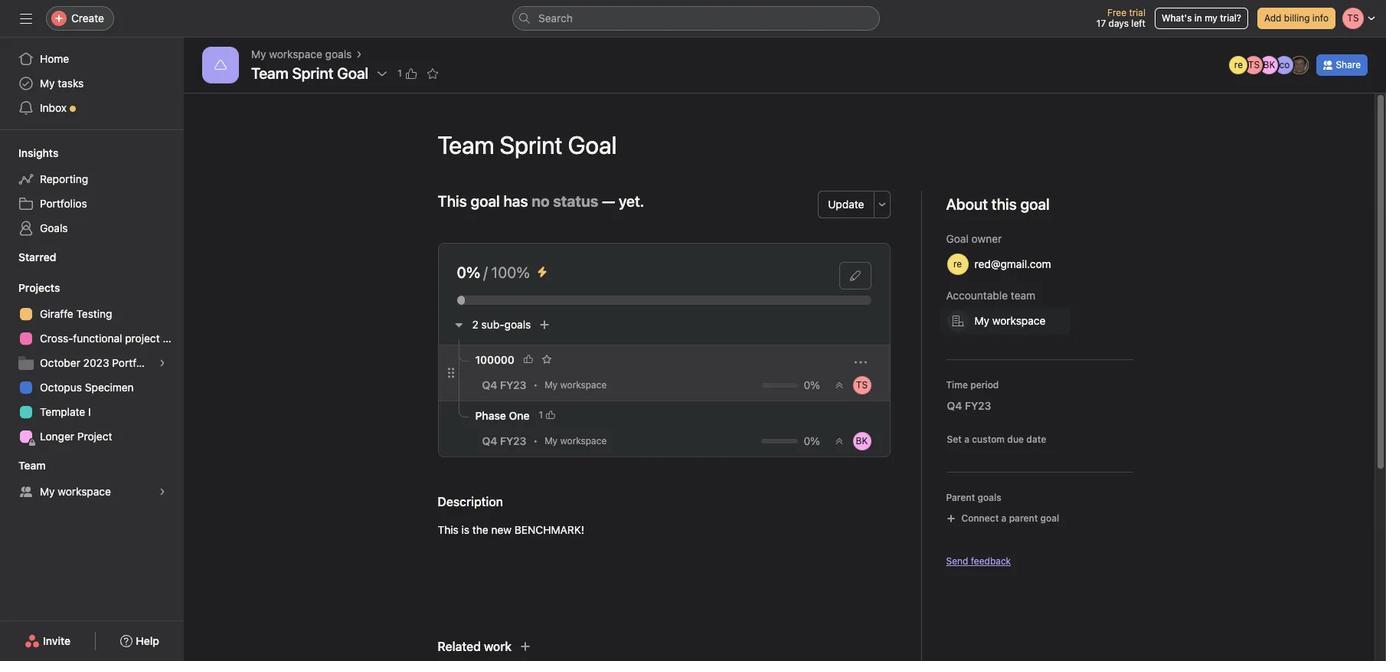 Task type: locate. For each thing, give the bounding box(es) containing it.
about this goal
[[946, 195, 1050, 213]]

0 vertical spatial a
[[964, 434, 970, 445]]

global element
[[0, 38, 184, 129]]

goals up connect
[[978, 492, 1002, 503]]

q4 fy23 button down 100000 link
[[478, 377, 530, 394]]

0 vertical spatial •
[[533, 379, 538, 391]]

yet.
[[619, 192, 644, 210]]

Goal name text field
[[425, 117, 1133, 172]]

0 horizontal spatial a
[[964, 434, 970, 445]]

1 • from the top
[[533, 379, 538, 391]]

q4 down phase
[[482, 434, 497, 447]]

0 horizontal spatial bk
[[856, 435, 868, 447]]

my workspace button for bk
[[538, 430, 632, 452]]

ts right re
[[1248, 59, 1260, 70]]

1 vertical spatial goals
[[505, 318, 531, 331]]

a for connect
[[1002, 512, 1007, 524]]

search button
[[512, 6, 880, 31]]

1 vertical spatial ts
[[856, 379, 868, 391]]

goals
[[40, 221, 68, 234]]

1 vertical spatial my workspace button
[[538, 375, 632, 396]]

0 horizontal spatial ts
[[856, 379, 868, 391]]

set
[[947, 434, 962, 445]]

1 horizontal spatial team
[[251, 64, 289, 82]]

0 horizontal spatial 1
[[398, 67, 402, 79]]

benchmark!
[[515, 523, 584, 536]]

0% left /
[[457, 263, 480, 281]]

1 vertical spatial a
[[1002, 512, 1007, 524]]

starred
[[18, 250, 56, 263]]

about
[[946, 195, 988, 213]]

trial?
[[1220, 12, 1242, 24]]

send feedback
[[946, 555, 1011, 567]]

• for bk
[[533, 435, 538, 447]]

giraffe
[[40, 307, 73, 320]]

connect
[[962, 512, 999, 524]]

this for this is the new benchmark!
[[438, 523, 459, 536]]

new
[[491, 523, 512, 536]]

ts
[[1248, 59, 1260, 70], [856, 379, 868, 391]]

0% / 100%
[[457, 263, 530, 281]]

what's in my trial? button
[[1155, 8, 1248, 29]]

2 vertical spatial fy23
[[500, 434, 527, 447]]

my workspace button for ts
[[538, 375, 632, 396]]

100000 link
[[475, 352, 515, 368]]

0 horizontal spatial goal
[[471, 192, 500, 210]]

team inside 'dropdown button'
[[18, 459, 46, 472]]

q4 fy23 •
[[482, 378, 538, 391], [482, 434, 538, 447]]

1 vertical spatial 1
[[539, 409, 543, 421]]

1 horizontal spatial 1 button
[[536, 407, 558, 423]]

1 vertical spatial •
[[533, 435, 538, 447]]

1 vertical spatial 1 button
[[536, 407, 558, 423]]

bk left co
[[1263, 59, 1276, 70]]

goals inside "link"
[[325, 47, 352, 61]]

1 vertical spatial fy23
[[965, 399, 991, 412]]

add
[[1265, 12, 1282, 24]]

octopus
[[40, 381, 82, 394]]

my workspace link
[[9, 479, 175, 504]]

1 horizontal spatial a
[[1002, 512, 1007, 524]]

ts inside "button"
[[856, 379, 868, 391]]

accountable team
[[946, 289, 1036, 302]]

in
[[1195, 12, 1202, 24]]

goals
[[325, 47, 352, 61], [505, 318, 531, 331], [978, 492, 1002, 503]]

•
[[533, 379, 538, 391], [533, 435, 538, 447]]

this left has at the top
[[438, 192, 467, 210]]

0% left bk button
[[804, 434, 820, 447]]

1 vertical spatial bk
[[856, 435, 868, 447]]

q4 fy23 • down 100000 link
[[482, 378, 538, 391]]

1 vertical spatial 0%
[[804, 378, 820, 391]]

0 vertical spatial goals
[[325, 47, 352, 61]]

billing
[[1284, 12, 1310, 24]]

1 vertical spatial goal
[[1041, 512, 1060, 524]]

1 horizontal spatial 1
[[539, 409, 543, 421]]

testing
[[76, 307, 112, 320]]

re
[[1235, 59, 1243, 70]]

one
[[509, 409, 530, 422]]

0 vertical spatial q4
[[482, 378, 497, 391]]

2 vertical spatial goals
[[978, 492, 1002, 503]]

0 vertical spatial 1 button
[[393, 63, 422, 84]]

my
[[1205, 12, 1218, 24]]

0 vertical spatial goal
[[471, 192, 500, 210]]

share button
[[1317, 54, 1368, 76]]

free
[[1108, 7, 1127, 18]]

status
[[553, 192, 599, 210]]

fy23 down time period
[[965, 399, 991, 412]]

bk
[[1263, 59, 1276, 70], [856, 435, 868, 447]]

portfolio
[[112, 356, 154, 369]]

goals link
[[9, 216, 175, 241]]

1 vertical spatial team
[[18, 459, 46, 472]]

goals left add goal image
[[505, 318, 531, 331]]

goal
[[471, 192, 500, 210], [1041, 512, 1060, 524]]

ts button
[[853, 376, 871, 394]]

goal right parent
[[1041, 512, 1060, 524]]

1 vertical spatial q4
[[947, 399, 962, 412]]

team down longer
[[18, 459, 46, 472]]

connect a parent goal
[[962, 512, 1060, 524]]

—
[[602, 192, 615, 210]]

octopus specimen link
[[9, 375, 175, 400]]

q4 fy23 button down "phase one" link
[[478, 433, 530, 450]]

ts down show options image in the right bottom of the page
[[856, 379, 868, 391]]

2 q4 fy23 • from the top
[[482, 434, 538, 447]]

my workspace button
[[940, 307, 1071, 335], [538, 375, 632, 396], [538, 430, 632, 452]]

update button
[[818, 191, 874, 218]]

fy23 down the one
[[500, 434, 527, 447]]

goal inside connect a parent goal button
[[1041, 512, 1060, 524]]

reporting
[[40, 172, 88, 185]]

this for this goal has no status — yet.
[[438, 192, 467, 210]]

inbox
[[40, 101, 67, 114]]

team for team sprint goal
[[251, 64, 289, 82]]

0 horizontal spatial goals
[[325, 47, 352, 61]]

this left is
[[438, 523, 459, 536]]

1 horizontal spatial goals
[[505, 318, 531, 331]]

1
[[398, 67, 402, 79], [539, 409, 543, 421]]

0 vertical spatial q4 fy23 •
[[482, 378, 538, 391]]

cross-functional project plan link
[[9, 326, 184, 351]]

0% for bk
[[804, 434, 820, 447]]

bk down ts "button"
[[856, 435, 868, 447]]

q4 fy23 button for ts
[[478, 377, 530, 394]]

workspace
[[269, 47, 322, 61], [993, 314, 1046, 327], [560, 379, 607, 391], [560, 435, 607, 447], [58, 485, 111, 498]]

my workspace
[[975, 314, 1046, 327], [545, 379, 607, 391], [545, 435, 607, 447], [40, 485, 111, 498]]

2 vertical spatial q4
[[482, 434, 497, 447]]

my workspace goals link
[[251, 46, 352, 63]]

team down my workspace goals "link"
[[251, 64, 289, 82]]

teams element
[[0, 452, 184, 507]]

sprint goal
[[292, 64, 369, 82]]

team for team
[[18, 459, 46, 472]]

more actions image
[[877, 200, 887, 209]]

left
[[1132, 18, 1146, 29]]

q4 for ts
[[482, 378, 497, 391]]

fy23 for ts
[[500, 378, 527, 391]]

october 2023 portfolio link
[[9, 351, 175, 375]]

a inside button
[[964, 434, 970, 445]]

date
[[1027, 434, 1046, 445]]

goals up sprint goal
[[325, 47, 352, 61]]

1 horizontal spatial ts
[[1248, 59, 1260, 70]]

0 vertical spatial 1
[[398, 67, 402, 79]]

0 vertical spatial ts
[[1248, 59, 1260, 70]]

bk inside bk button
[[856, 435, 868, 447]]

0 vertical spatial team
[[251, 64, 289, 82]]

q4 down 100000 link
[[482, 378, 497, 391]]

add goal image
[[539, 319, 551, 331]]

my
[[251, 47, 266, 61], [40, 77, 55, 90], [975, 314, 990, 327], [545, 379, 558, 391], [545, 435, 558, 447], [40, 485, 55, 498]]

1 horizontal spatial goal
[[1041, 512, 1060, 524]]

q4 fy23
[[947, 399, 991, 412]]

q4 fy23 button for bk
[[478, 433, 530, 450]]

this goal
[[992, 195, 1050, 213]]

2 vertical spatial 0%
[[804, 434, 820, 447]]

0%
[[457, 263, 480, 281], [804, 378, 820, 391], [804, 434, 820, 447]]

october
[[40, 356, 80, 369]]

red@gmail.com
[[975, 257, 1051, 270]]

2 horizontal spatial goals
[[978, 492, 1002, 503]]

time period
[[946, 379, 999, 391]]

1 button right the one
[[536, 407, 558, 423]]

0 vertical spatial this
[[438, 192, 467, 210]]

2 this from the top
[[438, 523, 459, 536]]

1 vertical spatial q4 fy23 •
[[482, 434, 538, 447]]

q4 fy23 • down "phase one" link
[[482, 434, 538, 447]]

remove image
[[1052, 315, 1064, 327]]

0 vertical spatial fy23
[[500, 378, 527, 391]]

this
[[438, 192, 467, 210], [438, 523, 459, 536]]

a inside button
[[1002, 512, 1007, 524]]

0 vertical spatial bk
[[1263, 59, 1276, 70]]

team
[[251, 64, 289, 82], [18, 459, 46, 472]]

see details, my workspace image
[[158, 487, 167, 496]]

phase
[[475, 409, 506, 422]]

plan
[[163, 332, 184, 345]]

1 this from the top
[[438, 192, 467, 210]]

0 horizontal spatial team
[[18, 459, 46, 472]]

phase one
[[475, 409, 530, 422]]

a left parent
[[1002, 512, 1007, 524]]

a right set
[[964, 434, 970, 445]]

a
[[964, 434, 970, 445], [1002, 512, 1007, 524]]

q4 fy23 button down time period
[[937, 392, 1017, 420]]

workspace inside teams element
[[58, 485, 111, 498]]

2 sub-goals image
[[452, 319, 465, 331]]

2 • from the top
[[533, 435, 538, 447]]

trial
[[1129, 7, 1146, 18]]

parent
[[946, 492, 975, 503]]

17
[[1097, 18, 1106, 29]]

1 right show options icon
[[398, 67, 402, 79]]

template i
[[40, 405, 91, 418]]

1 button left add to starred image
[[393, 63, 422, 84]]

q4 for bk
[[482, 434, 497, 447]]

search
[[538, 11, 573, 25]]

q4 down "time" on the right bottom
[[947, 399, 962, 412]]

1 vertical spatial this
[[438, 523, 459, 536]]

1 q4 fy23 • from the top
[[482, 378, 538, 391]]

2 vertical spatial my workspace button
[[538, 430, 632, 452]]

1 right the one
[[539, 409, 543, 421]]

fy23 down '0 likes. click to like this task' icon at the left bottom
[[500, 378, 527, 391]]

free trial 17 days left
[[1097, 7, 1146, 29]]

goal left has at the top
[[471, 192, 500, 210]]

0% left ts "button"
[[804, 378, 820, 391]]

october 2023 portfolio
[[40, 356, 154, 369]]

0 horizontal spatial 1 button
[[393, 63, 422, 84]]

due
[[1007, 434, 1024, 445]]



Task type: describe. For each thing, give the bounding box(es) containing it.
goals for my workspace goals
[[325, 47, 352, 61]]

/
[[483, 263, 488, 281]]

tasks
[[58, 77, 84, 90]]

my workspace inside teams element
[[40, 485, 111, 498]]

ja
[[1295, 59, 1305, 70]]

home link
[[9, 47, 175, 71]]

what's in my trial?
[[1162, 12, 1242, 24]]

100%
[[491, 263, 530, 281]]

i
[[88, 405, 91, 418]]

help
[[136, 634, 159, 647]]

project
[[125, 332, 160, 345]]

0 vertical spatial my workspace button
[[940, 307, 1071, 335]]

goal
[[946, 232, 969, 245]]

see details, october 2023 portfolio image
[[158, 358, 167, 368]]

a for set
[[964, 434, 970, 445]]

2 sub-goals
[[472, 318, 531, 331]]

1 for the leftmost "1" button
[[398, 67, 402, 79]]

q4 fy23 • for bk
[[482, 434, 538, 447]]

connect a parent goal button
[[939, 508, 1066, 529]]

related work
[[438, 640, 512, 653]]

cross-functional project plan
[[40, 332, 184, 345]]

functional
[[73, 332, 122, 345]]

no
[[532, 192, 550, 210]]

the
[[472, 523, 488, 536]]

create button
[[46, 6, 114, 31]]

team
[[1011, 289, 1036, 302]]

100000
[[475, 353, 515, 366]]

0 likes. click to like this task image
[[524, 355, 533, 364]]

insights
[[18, 146, 58, 159]]

insights element
[[0, 139, 184, 244]]

my tasks link
[[9, 71, 175, 96]]

goals for 2 sub-goals
[[505, 318, 531, 331]]

toggle goal starred status image
[[542, 355, 551, 364]]

this goal has no status — yet.
[[438, 192, 644, 210]]

projects
[[18, 281, 60, 294]]

days
[[1109, 18, 1129, 29]]

send
[[946, 555, 968, 567]]

projects element
[[0, 274, 184, 452]]

period
[[971, 379, 999, 391]]

my tasks
[[40, 77, 84, 90]]

add to starred image
[[427, 67, 439, 80]]

my inside teams element
[[40, 485, 55, 498]]

specimen
[[85, 381, 134, 394]]

template
[[40, 405, 85, 418]]

cross-
[[40, 332, 73, 345]]

set a custom due date button
[[943, 432, 1050, 447]]

help button
[[111, 627, 169, 655]]

portfolios
[[40, 197, 87, 210]]

1 horizontal spatial bk
[[1263, 59, 1276, 70]]

description
[[438, 495, 503, 509]]

sub-
[[481, 318, 505, 331]]

red@gmail.com button
[[940, 250, 1077, 278]]

fy23 for bk
[[500, 434, 527, 447]]

workspace inside "link"
[[269, 47, 322, 61]]

q4 inside dropdown button
[[947, 399, 962, 412]]

2
[[472, 318, 479, 331]]

my inside the "global" element
[[40, 77, 55, 90]]

time
[[946, 379, 968, 391]]

home
[[40, 52, 69, 65]]

accountable
[[946, 289, 1008, 302]]

1 for right "1" button
[[539, 409, 543, 421]]

hide sidebar image
[[20, 12, 32, 25]]

giraffe testing link
[[9, 302, 175, 326]]

team sprint goal
[[251, 64, 369, 82]]

set a custom due date
[[947, 434, 1046, 445]]

is
[[462, 523, 470, 536]]

show options image
[[376, 67, 389, 80]]

send feedback link
[[946, 555, 1011, 568]]

portfolios link
[[9, 191, 175, 216]]

reporting link
[[9, 167, 175, 191]]

this is the new benchmark!
[[438, 523, 584, 536]]

feedback
[[971, 555, 1011, 567]]

parent
[[1009, 512, 1038, 524]]

q4 fy23 • for ts
[[482, 378, 538, 391]]

bk button
[[853, 432, 871, 450]]

has
[[504, 192, 528, 210]]

info
[[1313, 12, 1329, 24]]

add billing info
[[1265, 12, 1329, 24]]

0 vertical spatial 0%
[[457, 263, 480, 281]]

team button
[[0, 458, 46, 473]]

share
[[1336, 59, 1361, 70]]

giraffe testing
[[40, 307, 112, 320]]

my inside "link"
[[251, 47, 266, 61]]

add supporting work image
[[519, 640, 532, 653]]

add billing info button
[[1258, 8, 1336, 29]]

2023
[[83, 356, 109, 369]]

owner
[[972, 232, 1002, 245]]

• for ts
[[533, 379, 538, 391]]

show options image
[[854, 356, 867, 368]]

0% for ts
[[804, 378, 820, 391]]

inbox link
[[9, 96, 175, 120]]

goal owner
[[946, 232, 1002, 245]]

search list box
[[512, 6, 880, 31]]

projects button
[[0, 280, 60, 296]]



Task type: vqa. For each thing, say whether or not it's contained in the screenshot.
Mark complete image
no



